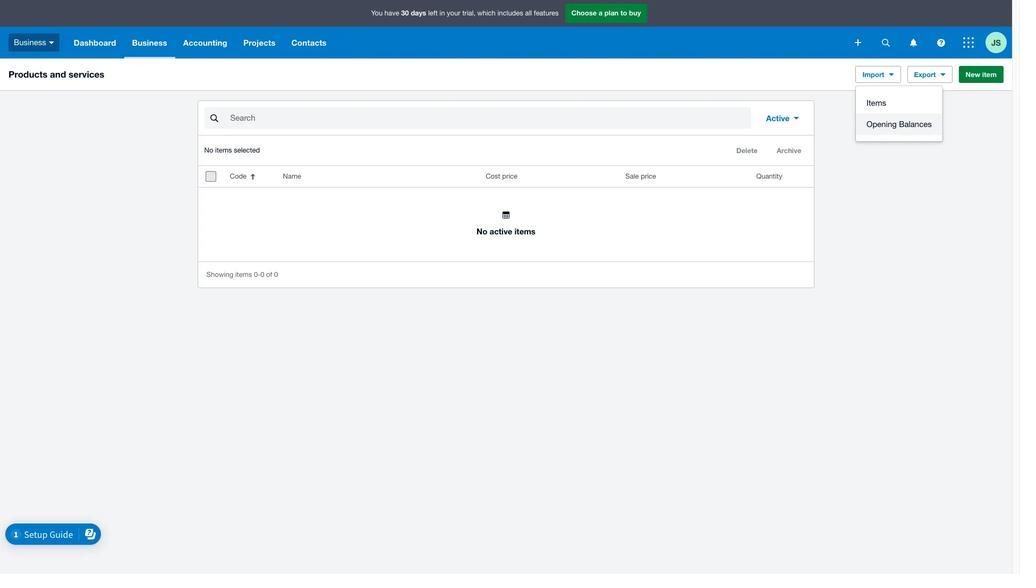 Task type: vqa. For each thing, say whether or not it's contained in the screenshot.
topmost dialog
no



Task type: locate. For each thing, give the bounding box(es) containing it.
showing items 0-0 of 0
[[207, 271, 278, 279]]

0
[[261, 271, 264, 279], [274, 271, 278, 279]]

svg image
[[910, 39, 917, 47], [855, 39, 862, 46], [49, 41, 54, 44]]

0-
[[254, 271, 261, 279]]

price right "cost" in the top of the page
[[502, 172, 518, 180]]

1 horizontal spatial 0
[[274, 271, 278, 279]]

projects
[[243, 38, 276, 47]]

no left selected in the left of the page
[[204, 146, 213, 154]]

1 horizontal spatial business
[[132, 38, 167, 47]]

no left the active
[[477, 226, 488, 236]]

quantity button
[[663, 166, 789, 187]]

cost
[[486, 172, 501, 180]]

2 price from the left
[[641, 172, 657, 180]]

svg image up import popup button
[[855, 39, 862, 46]]

items left selected in the left of the page
[[215, 146, 232, 154]]

svg image
[[964, 37, 974, 48], [882, 39, 890, 47], [938, 39, 945, 47]]

0 vertical spatial no
[[204, 146, 213, 154]]

2 business button from the left
[[124, 27, 175, 58]]

price for cost price
[[502, 172, 518, 180]]

1 horizontal spatial items
[[235, 271, 252, 279]]

price for sale price
[[641, 172, 657, 180]]

navigation
[[66, 27, 848, 58]]

sale
[[626, 172, 639, 180]]

of
[[266, 271, 272, 279]]

1 horizontal spatial price
[[641, 172, 657, 180]]

svg image up export popup button
[[938, 39, 945, 47]]

items
[[215, 146, 232, 154], [515, 226, 536, 236], [235, 271, 252, 279]]

items left "0-"
[[235, 271, 252, 279]]

list box containing items
[[856, 86, 943, 141]]

archive button
[[771, 142, 808, 159]]

active
[[490, 226, 513, 236]]

dashboard link
[[66, 27, 124, 58]]

0 horizontal spatial svg image
[[882, 39, 890, 47]]

which
[[478, 9, 496, 17]]

accounting
[[183, 38, 227, 47]]

contacts button
[[284, 27, 335, 58]]

no for no items selected
[[204, 146, 213, 154]]

name
[[283, 172, 301, 180]]

0 right of
[[274, 271, 278, 279]]

0 horizontal spatial svg image
[[49, 41, 54, 44]]

archive
[[777, 146, 802, 155]]

0 horizontal spatial no
[[204, 146, 213, 154]]

opening
[[867, 120, 897, 129]]

1 vertical spatial no
[[477, 226, 488, 236]]

trial,
[[463, 9, 476, 17]]

svg image left js
[[964, 37, 974, 48]]

delete
[[737, 146, 758, 155]]

items right the active
[[515, 226, 536, 236]]

0 horizontal spatial 0
[[261, 271, 264, 279]]

sale price
[[626, 172, 657, 180]]

1 horizontal spatial no
[[477, 226, 488, 236]]

import button
[[856, 66, 901, 83]]

have
[[385, 9, 400, 17]]

1 price from the left
[[502, 172, 518, 180]]

projects button
[[235, 27, 284, 58]]

delete button
[[730, 142, 764, 159]]

0 horizontal spatial business button
[[0, 27, 66, 58]]

0 horizontal spatial business
[[14, 38, 46, 47]]

2 horizontal spatial items
[[515, 226, 536, 236]]

list box
[[856, 86, 943, 141]]

new item button
[[959, 66, 1004, 83]]

no active items
[[477, 226, 536, 236]]

0 horizontal spatial price
[[502, 172, 518, 180]]

0 horizontal spatial items
[[215, 146, 232, 154]]

0 vertical spatial items
[[215, 146, 232, 154]]

1 vertical spatial items
[[515, 226, 536, 236]]

no items selected
[[204, 146, 260, 154]]

svg image up export
[[910, 39, 917, 47]]

1 business button from the left
[[0, 27, 66, 58]]

Search search field
[[229, 108, 752, 128]]

opening balances
[[867, 120, 932, 129]]

choose
[[572, 9, 597, 17]]

no
[[204, 146, 213, 154], [477, 226, 488, 236]]

price right sale
[[641, 172, 657, 180]]

business button
[[0, 27, 66, 58], [124, 27, 175, 58]]

1 horizontal spatial business button
[[124, 27, 175, 58]]

no inside list of items with cost price, sale price and quantity element
[[477, 226, 488, 236]]

0 left of
[[261, 271, 264, 279]]

svg image inside business "popup button"
[[49, 41, 54, 44]]

svg image up import popup button
[[882, 39, 890, 47]]

1 0 from the left
[[261, 271, 264, 279]]

banner
[[0, 0, 1013, 58]]

group containing items
[[856, 86, 943, 141]]

price
[[502, 172, 518, 180], [641, 172, 657, 180]]

showing
[[207, 271, 233, 279]]

2 vertical spatial items
[[235, 271, 252, 279]]

items button
[[856, 93, 943, 114]]

your
[[447, 9, 461, 17]]

svg image up the products and services
[[49, 41, 54, 44]]

group
[[856, 86, 943, 141]]

2 horizontal spatial svg image
[[964, 37, 974, 48]]

navigation containing dashboard
[[66, 27, 848, 58]]

items link
[[867, 97, 932, 110]]

business
[[14, 38, 46, 47], [132, 38, 167, 47]]



Task type: describe. For each thing, give the bounding box(es) containing it.
import
[[863, 70, 885, 79]]

accounting button
[[175, 27, 235, 58]]

features
[[534, 9, 559, 17]]

all
[[525, 9, 532, 17]]

you have 30 days left in your trial, which includes all features
[[371, 9, 559, 17]]

items inside list of items with cost price, sale price and quantity element
[[515, 226, 536, 236]]

a
[[599, 9, 603, 17]]

opening balances link
[[856, 114, 943, 135]]

1 horizontal spatial svg image
[[855, 39, 862, 46]]

1 horizontal spatial svg image
[[938, 39, 945, 47]]

items for showing items 0-0 of 0
[[235, 271, 252, 279]]

code button
[[224, 166, 277, 187]]

js
[[992, 37, 1002, 47]]

navigation inside banner
[[66, 27, 848, 58]]

sale price button
[[524, 166, 663, 187]]

in
[[440, 9, 445, 17]]

export button
[[908, 66, 953, 83]]

left
[[428, 9, 438, 17]]

cost price button
[[382, 166, 524, 187]]

includes
[[498, 9, 524, 17]]

dashboard
[[74, 38, 116, 47]]

services
[[69, 69, 104, 80]]

plan
[[605, 9, 619, 17]]

new item
[[966, 70, 997, 79]]

item
[[983, 70, 997, 79]]

balances
[[900, 120, 932, 129]]

30
[[401, 9, 409, 17]]

contacts
[[292, 38, 327, 47]]

items
[[867, 98, 887, 107]]

2 0 from the left
[[274, 271, 278, 279]]

cost price
[[486, 172, 518, 180]]

and
[[50, 69, 66, 80]]

code
[[230, 172, 247, 180]]

name button
[[277, 166, 382, 187]]

selected
[[234, 146, 260, 154]]

choose a plan to buy
[[572, 9, 641, 17]]

2 horizontal spatial svg image
[[910, 39, 917, 47]]

to
[[621, 9, 628, 17]]

export
[[915, 70, 936, 79]]

active button
[[758, 107, 808, 129]]

you
[[371, 9, 383, 17]]

banner containing js
[[0, 0, 1013, 58]]

quantity
[[757, 172, 783, 180]]

buy
[[629, 9, 641, 17]]

no for no active items
[[477, 226, 488, 236]]

new
[[966, 70, 981, 79]]

js button
[[986, 27, 1013, 58]]

products and services
[[9, 69, 104, 80]]

active
[[767, 113, 790, 123]]

days
[[411, 9, 427, 17]]

products
[[9, 69, 48, 80]]

items for no items selected
[[215, 146, 232, 154]]

list of items with cost price, sale price and quantity element
[[198, 166, 815, 262]]



